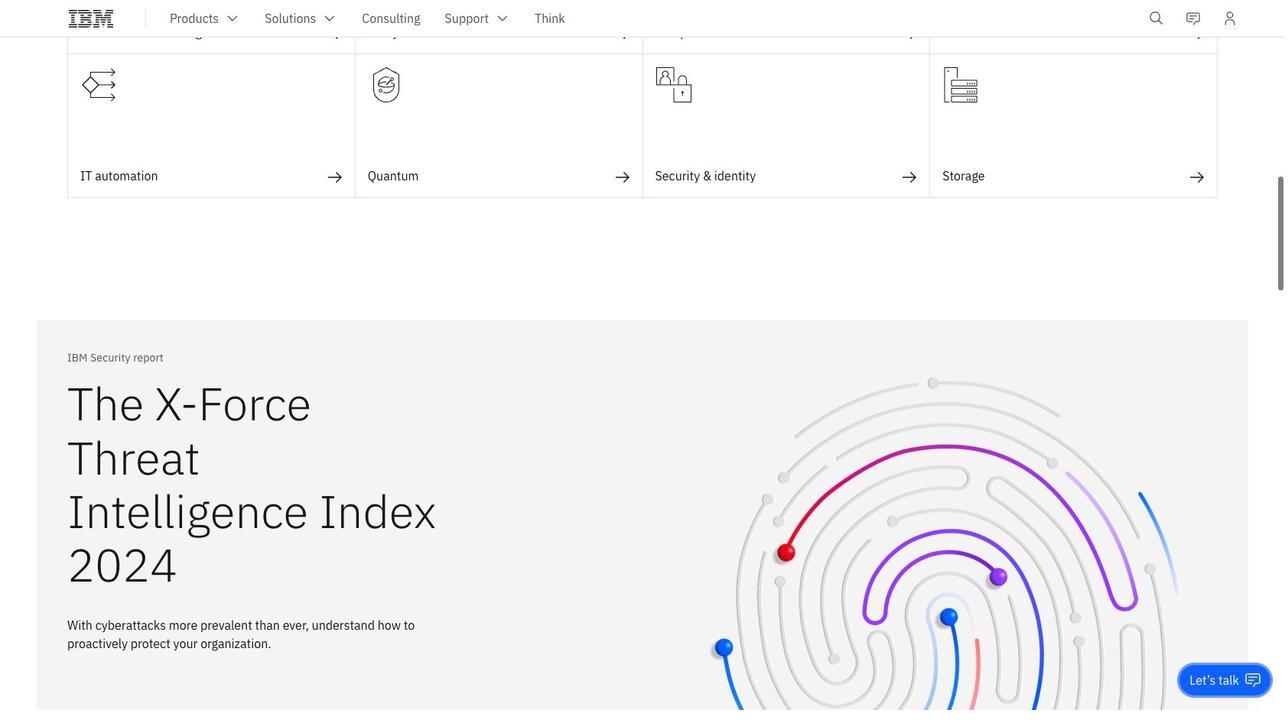 Task type: locate. For each thing, give the bounding box(es) containing it.
let's talk element
[[1190, 672, 1239, 689]]



